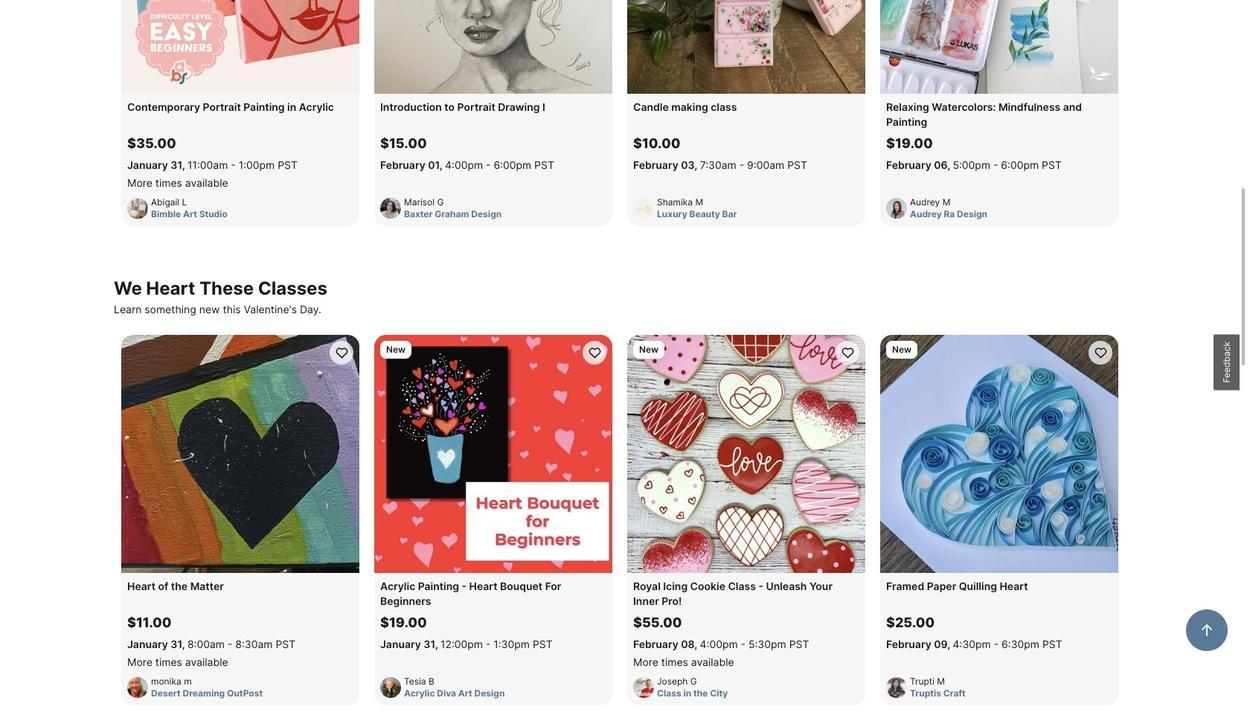 Task type: describe. For each thing, give the bounding box(es) containing it.
acrylic painting - heart bouquet for beginners image
[[375, 335, 613, 573]]

of
[[158, 580, 169, 593]]

$35.00
[[127, 136, 176, 151]]

matter
[[190, 580, 224, 593]]

31, inside acrylic painting - heart bouquet for beginners $19.00 january 31, 12:00pm - 1:30pm pst
[[424, 638, 438, 651]]

paper
[[928, 580, 957, 593]]

bouquet
[[500, 580, 543, 593]]

12:00pm
[[441, 638, 483, 651]]

we heart these classes learn something new this valentine's day.
[[114, 278, 328, 316]]

ra
[[945, 208, 956, 220]]

pst inside $15.00 february 01, 4:00pm - 6:00pm pst
[[535, 159, 555, 171]]

february for $25.00
[[887, 638, 932, 651]]

$11.00 january 31, 8:00am - 8:30am pst more times available
[[127, 615, 296, 669]]

heart of the matter image
[[121, 335, 360, 573]]

3 new from the left
[[893, 344, 912, 355]]

painting inside acrylic painting - heart bouquet for beginners $19.00 january 31, 12:00pm - 1:30pm pst
[[418, 580, 459, 593]]

favorite image for $25.00
[[1094, 346, 1108, 360]]

5:00pm
[[953, 159, 991, 171]]

relaxing watercolors: mindfulness and painting image
[[881, 0, 1119, 94]]

painting inside relaxing watercolors: mindfulness and painting $19.00 february 06, 5:00pm - 6:00pm pst
[[887, 115, 928, 128]]

new for $19.00
[[386, 344, 406, 355]]

pst inside relaxing watercolors: mindfulness and painting $19.00 february 06, 5:00pm - 6:00pm pst
[[1043, 159, 1063, 171]]

4:00pm inside royal icing cookie class - unleash your inner pro! $55.00 february 08, 4:00pm - 5:30pm pst more times available
[[700, 638, 738, 651]]

beginners
[[381, 595, 432, 608]]

dreaming
[[183, 688, 225, 699]]

favorite image for $55.00
[[841, 346, 855, 360]]

m for $10.00
[[696, 197, 704, 208]]

trupti
[[911, 676, 935, 687]]

relaxing watercolors: mindfulness and painting $19.00 february 06, 5:00pm - 6:00pm pst
[[887, 101, 1083, 171]]

9:00am
[[748, 159, 785, 171]]

$25.00 february 09, 4:30pm - 6:30pm pst
[[887, 615, 1063, 651]]

royal
[[634, 580, 661, 593]]

03,
[[681, 159, 698, 171]]

these
[[199, 278, 254, 299]]

making
[[672, 101, 709, 113]]

- left "1:30pm"
[[486, 638, 491, 651]]

7:30am
[[700, 159, 737, 171]]

1:00pm
[[239, 159, 275, 171]]

pst inside $25.00 february 09, 4:30pm - 6:30pm pst
[[1043, 638, 1063, 651]]

more for $11.00
[[127, 656, 153, 669]]

pst inside $35.00 january 31, 11:00am - 1:00pm pst more times available
[[278, 159, 298, 171]]

$19.00 inside acrylic painting - heart bouquet for beginners $19.00 january 31, 12:00pm - 1:30pm pst
[[381, 615, 427, 631]]

introduction to portrait drawing i
[[381, 101, 546, 113]]

more for $35.00
[[127, 176, 153, 189]]

heart inside acrylic painting - heart bouquet for beginners $19.00 january 31, 12:00pm - 1:30pm pst
[[470, 580, 498, 593]]

candle making class
[[634, 101, 737, 113]]

- inside $10.00 february 03, 7:30am - 9:00am pst
[[740, 159, 745, 171]]

art inside abigail l bimble art studio
[[183, 208, 197, 220]]

relaxing
[[887, 101, 930, 113]]

times inside royal icing cookie class - unleash your inner pro! $55.00 february 08, 4:00pm - 5:30pm pst more times available
[[662, 656, 689, 669]]

i
[[543, 101, 546, 113]]

to
[[445, 101, 455, 113]]

class
[[711, 101, 737, 113]]

pst inside acrylic painting - heart bouquet for beginners $19.00 january 31, 12:00pm - 1:30pm pst
[[533, 638, 553, 651]]

introduction
[[381, 101, 442, 113]]

diva
[[437, 688, 456, 699]]

m
[[184, 676, 192, 687]]

february inside royal icing cookie class - unleash your inner pro! $55.00 february 08, 4:00pm - 5:30pm pst more times available
[[634, 638, 679, 651]]

classes
[[258, 278, 328, 299]]

desert
[[151, 688, 181, 699]]

acrylic inside acrylic painting - heart bouquet for beginners $19.00 january 31, 12:00pm - 1:30pm pst
[[381, 580, 416, 593]]

february for $15.00
[[381, 159, 426, 171]]

monika
[[151, 676, 182, 687]]

pst inside royal icing cookie class - unleash your inner pro! $55.00 february 08, 4:00pm - 5:30pm pst more times available
[[790, 638, 810, 651]]

$11.00
[[127, 615, 172, 631]]

- inside $25.00 february 09, 4:30pm - 6:30pm pst
[[995, 638, 999, 651]]

available inside royal icing cookie class - unleash your inner pro! $55.00 february 08, 4:00pm - 5:30pm pst more times available
[[692, 656, 735, 669]]

framed paper quilling heart image
[[881, 335, 1119, 573]]

the inside joseph g class in the city
[[694, 688, 709, 699]]

pro!
[[662, 595, 682, 608]]

cookie
[[691, 580, 726, 593]]

g for $15.00
[[437, 197, 444, 208]]

design for audrey m audrey ra design
[[958, 208, 988, 220]]

6:30pm
[[1002, 638, 1040, 651]]

city
[[711, 688, 728, 699]]

$35.00 january 31, 11:00am - 1:00pm pst more times available
[[127, 136, 298, 189]]

b
[[429, 676, 435, 687]]

contemporary portrait painting in acrylic image
[[121, 0, 360, 94]]

teacher image left luxury
[[634, 198, 655, 219]]

and
[[1064, 101, 1083, 113]]

heart left of
[[127, 580, 156, 593]]

marisol
[[404, 197, 435, 208]]

january inside acrylic painting - heart bouquet for beginners $19.00 january 31, 12:00pm - 1:30pm pst
[[381, 638, 421, 651]]

- inside $15.00 february 01, 4:00pm - 6:00pm pst
[[486, 159, 491, 171]]

your
[[810, 580, 833, 593]]

this
[[223, 303, 241, 316]]

$15.00 february 01, 4:00pm - 6:00pm pst
[[381, 136, 555, 171]]

heart right quilling
[[1000, 580, 1029, 593]]

new
[[199, 303, 220, 316]]

more inside royal icing cookie class - unleash your inner pro! $55.00 february 08, 4:00pm - 5:30pm pst more times available
[[634, 656, 659, 669]]

bimble
[[151, 208, 181, 220]]

monika m desert dreaming outpost
[[151, 676, 263, 699]]

february inside relaxing watercolors: mindfulness and painting $19.00 february 06, 5:00pm - 6:00pm pst
[[887, 159, 932, 171]]

tesia
[[404, 676, 426, 687]]

day.
[[300, 303, 322, 316]]

- inside relaxing watercolors: mindfulness and painting $19.00 february 06, 5:00pm - 6:00pm pst
[[994, 159, 999, 171]]

1 favorite image from the left
[[335, 346, 349, 360]]

1 portrait from the left
[[203, 101, 241, 113]]

$25.00
[[887, 615, 935, 631]]

craft
[[944, 688, 966, 699]]

08,
[[681, 638, 698, 651]]

january for $35.00
[[127, 159, 168, 171]]

8:30am
[[236, 638, 273, 651]]

0 vertical spatial acrylic
[[299, 101, 334, 113]]

baxter
[[404, 208, 433, 220]]

drawing
[[498, 101, 540, 113]]

bar
[[723, 208, 737, 220]]

framed
[[887, 580, 925, 593]]

06,
[[935, 159, 951, 171]]

available for $35.00
[[185, 176, 228, 189]]



Task type: vqa. For each thing, say whether or not it's contained in the screenshot.
Really good's Incentivized
no



Task type: locate. For each thing, give the bounding box(es) containing it.
abigail
[[151, 197, 180, 208]]

- inside $35.00 january 31, 11:00am - 1:00pm pst more times available
[[231, 159, 236, 171]]

marisol g baxter graham design
[[404, 197, 502, 220]]

$19.00 inside relaxing watercolors: mindfulness and painting $19.00 february 06, 5:00pm - 6:00pm pst
[[887, 136, 934, 151]]

m for $25.00
[[938, 676, 946, 687]]

january inside $35.00 january 31, 11:00am - 1:00pm pst more times available
[[127, 159, 168, 171]]

class
[[729, 580, 756, 593], [658, 688, 682, 699]]

teacher image for $19.00
[[381, 678, 401, 698]]

joseph g class in the city
[[658, 676, 728, 699]]

tesia b acrylic diva art design
[[404, 676, 505, 699]]

january inside $11.00 january 31, 8:00am - 8:30am pst more times available
[[127, 638, 168, 651]]

teacher image for acrylic
[[887, 678, 908, 698]]

times for $11.00
[[156, 656, 182, 669]]

audrey down 06,
[[911, 197, 941, 208]]

trupti m truptis craft
[[911, 676, 966, 699]]

in for acrylic
[[287, 101, 297, 113]]

6:00pm inside relaxing watercolors: mindfulness and painting $19.00 february 06, 5:00pm - 6:00pm pst
[[1002, 159, 1040, 171]]

11:00am
[[188, 159, 228, 171]]

0 vertical spatial art
[[183, 208, 197, 220]]

1 horizontal spatial 6:00pm
[[1002, 159, 1040, 171]]

1 vertical spatial in
[[684, 688, 692, 699]]

$19.00 down beginners at the bottom left
[[381, 615, 427, 631]]

31, for $35.00
[[171, 159, 185, 171]]

candle
[[634, 101, 669, 113]]

pst right 6:30pm
[[1043, 638, 1063, 651]]

2 horizontal spatial new
[[893, 344, 912, 355]]

february down $10.00
[[634, 159, 679, 171]]

pst inside $11.00 january 31, 8:00am - 8:30am pst more times available
[[276, 638, 296, 651]]

inner
[[634, 595, 660, 608]]

pst inside $10.00 february 03, 7:30am - 9:00am pst
[[788, 159, 808, 171]]

$10.00
[[634, 136, 681, 151]]

february inside $15.00 february 01, 4:00pm - 6:00pm pst
[[381, 159, 426, 171]]

mindfulness
[[999, 101, 1061, 113]]

1 horizontal spatial $19.00
[[887, 136, 934, 151]]

- right the 7:30am
[[740, 159, 745, 171]]

painting
[[244, 101, 285, 113], [887, 115, 928, 128], [418, 580, 459, 593]]

new
[[386, 344, 406, 355], [640, 344, 659, 355], [893, 344, 912, 355]]

1 horizontal spatial favorite image
[[588, 346, 602, 360]]

31, left 11:00am
[[171, 159, 185, 171]]

0 horizontal spatial class
[[658, 688, 682, 699]]

introduction to portrait drawing i image
[[375, 0, 613, 94]]

february down $15.00
[[381, 159, 426, 171]]

times up "monika"
[[156, 656, 182, 669]]

watercolors:
[[932, 101, 997, 113]]

- left 5:30pm
[[741, 638, 746, 651]]

1 vertical spatial painting
[[887, 115, 928, 128]]

- left 1:00pm
[[231, 159, 236, 171]]

- left 6:30pm
[[995, 638, 999, 651]]

31,
[[171, 159, 185, 171], [171, 638, 185, 651], [424, 638, 438, 651]]

available down 08,
[[692, 656, 735, 669]]

1 horizontal spatial the
[[694, 688, 709, 699]]

acrylic painting - heart bouquet for beginners $19.00 january 31, 12:00pm - 1:30pm pst
[[381, 580, 562, 651]]

0 horizontal spatial painting
[[244, 101, 285, 113]]

luxury
[[658, 208, 688, 220]]

available inside $11.00 january 31, 8:00am - 8:30am pst more times available
[[185, 656, 228, 669]]

design for marisol g baxter graham design
[[472, 208, 502, 220]]

1 vertical spatial audrey
[[911, 208, 942, 220]]

abigail l bimble art studio
[[151, 197, 228, 220]]

pst right "1:30pm"
[[533, 638, 553, 651]]

art inside tesia b acrylic diva art design
[[459, 688, 473, 699]]

teacher image left desert
[[127, 678, 148, 698]]

times inside $35.00 january 31, 11:00am - 1:00pm pst more times available
[[156, 176, 182, 189]]

pst right the 9:00am at the top right
[[788, 159, 808, 171]]

1 vertical spatial art
[[459, 688, 473, 699]]

class down the joseph at the right bottom of the page
[[658, 688, 682, 699]]

m up craft
[[938, 676, 946, 687]]

more
[[127, 176, 153, 189], [127, 656, 153, 669], [634, 656, 659, 669]]

pst down mindfulness
[[1043, 159, 1063, 171]]

2 favorite image from the left
[[588, 346, 602, 360]]

february
[[381, 159, 426, 171], [634, 159, 679, 171], [887, 159, 932, 171], [634, 638, 679, 651], [887, 638, 932, 651]]

31, inside $35.00 january 31, 11:00am - 1:00pm pst more times available
[[171, 159, 185, 171]]

0 vertical spatial class
[[729, 580, 756, 593]]

1 horizontal spatial art
[[459, 688, 473, 699]]

- right 01,
[[486, 159, 491, 171]]

- right the 5:00pm
[[994, 159, 999, 171]]

8:00am
[[188, 638, 225, 651]]

contemporary portrait painting in acrylic
[[127, 101, 334, 113]]

design right diva
[[475, 688, 505, 699]]

icing
[[664, 580, 688, 593]]

1 horizontal spatial 4:00pm
[[700, 638, 738, 651]]

heart left bouquet
[[470, 580, 498, 593]]

0 horizontal spatial 4:00pm
[[445, 159, 483, 171]]

january up tesia
[[381, 638, 421, 651]]

1 favorite image from the left
[[841, 346, 855, 360]]

available down 8:00am
[[185, 656, 228, 669]]

g right the joseph at the right bottom of the page
[[691, 676, 697, 687]]

- left bouquet
[[462, 580, 467, 593]]

g inside marisol g baxter graham design
[[437, 197, 444, 208]]

$15.00
[[381, 136, 427, 151]]

design right ra
[[958, 208, 988, 220]]

g for $55.00
[[691, 676, 697, 687]]

art down l
[[183, 208, 197, 220]]

0 horizontal spatial 6:00pm
[[494, 159, 532, 171]]

beauty
[[690, 208, 721, 220]]

31, inside $11.00 january 31, 8:00am - 8:30am pst more times available
[[171, 638, 185, 651]]

portrait
[[203, 101, 241, 113], [458, 101, 496, 113]]

new for inner
[[640, 344, 659, 355]]

teacher image left baxter
[[381, 198, 401, 219]]

2 audrey from the top
[[911, 208, 942, 220]]

1 vertical spatial 4:00pm
[[700, 638, 738, 651]]

teacher image for $15.00
[[381, 198, 401, 219]]

times inside $11.00 january 31, 8:00am - 8:30am pst more times available
[[156, 656, 182, 669]]

class right cookie on the bottom right
[[729, 580, 756, 593]]

teacher image
[[381, 198, 401, 219], [634, 198, 655, 219], [127, 678, 148, 698], [381, 678, 401, 698], [634, 678, 655, 698]]

0 horizontal spatial the
[[171, 580, 188, 593]]

0 horizontal spatial $19.00
[[381, 615, 427, 631]]

1 horizontal spatial class
[[729, 580, 756, 593]]

the
[[171, 580, 188, 593], [694, 688, 709, 699]]

we
[[114, 278, 142, 299]]

february inside $10.00 february 03, 7:30am - 9:00am pst
[[634, 159, 679, 171]]

6:00pm right the 5:00pm
[[1002, 159, 1040, 171]]

0 vertical spatial the
[[171, 580, 188, 593]]

unleash
[[767, 580, 808, 593]]

2 6:00pm from the left
[[1002, 159, 1040, 171]]

teacher image left abigail
[[127, 198, 148, 219]]

framed paper quilling heart
[[887, 580, 1029, 593]]

m inside trupti m truptis craft
[[938, 676, 946, 687]]

for
[[546, 580, 562, 593]]

shamika m luxury beauty bar
[[658, 197, 737, 220]]

2 new from the left
[[640, 344, 659, 355]]

audrey left ra
[[911, 208, 942, 220]]

times up the joseph at the right bottom of the page
[[662, 656, 689, 669]]

available inside $35.00 january 31, 11:00am - 1:00pm pst more times available
[[185, 176, 228, 189]]

in inside joseph g class in the city
[[684, 688, 692, 699]]

1 vertical spatial the
[[694, 688, 709, 699]]

$55.00
[[634, 615, 683, 631]]

times for $35.00
[[156, 176, 182, 189]]

09,
[[935, 638, 951, 651]]

m up beauty
[[696, 197, 704, 208]]

learn
[[114, 303, 142, 316]]

something
[[145, 303, 196, 316]]

- left unleash
[[759, 580, 764, 593]]

31, for $11.00
[[171, 638, 185, 651]]

quilling
[[960, 580, 998, 593]]

teacher image left audrey m audrey ra design
[[887, 198, 908, 219]]

royal icing cookie class - unleash your inner pro! $55.00 february 08, 4:00pm - 5:30pm pst more times available
[[634, 580, 833, 669]]

31, left 8:00am
[[171, 638, 185, 651]]

favorite image
[[841, 346, 855, 360], [1094, 346, 1108, 360]]

heart of the matter
[[127, 580, 224, 593]]

0 vertical spatial g
[[437, 197, 444, 208]]

pst down i
[[535, 159, 555, 171]]

heart up something
[[146, 278, 195, 299]]

teacher image for $55.00
[[634, 678, 655, 698]]

1 new from the left
[[386, 344, 406, 355]]

4:00pm inside $15.00 february 01, 4:00pm - 6:00pm pst
[[445, 159, 483, 171]]

portrait right to
[[458, 101, 496, 113]]

shamika
[[658, 197, 693, 208]]

l
[[182, 197, 187, 208]]

favorite image
[[335, 346, 349, 360], [588, 346, 602, 360]]

design inside tesia b acrylic diva art design
[[475, 688, 505, 699]]

1 horizontal spatial new
[[640, 344, 659, 355]]

pst
[[278, 159, 298, 171], [535, 159, 555, 171], [788, 159, 808, 171], [1043, 159, 1063, 171], [276, 638, 296, 651], [533, 638, 553, 651], [790, 638, 810, 651], [1043, 638, 1063, 651]]

february inside $25.00 february 09, 4:30pm - 6:30pm pst
[[887, 638, 932, 651]]

1 horizontal spatial favorite image
[[1094, 346, 1108, 360]]

pst right 8:30am
[[276, 638, 296, 651]]

february left 06,
[[887, 159, 932, 171]]

1 vertical spatial $19.00
[[381, 615, 427, 631]]

more up abigail
[[127, 176, 153, 189]]

0 horizontal spatial in
[[287, 101, 297, 113]]

m inside shamika m luxury beauty bar
[[696, 197, 704, 208]]

0 horizontal spatial favorite image
[[335, 346, 349, 360]]

0 horizontal spatial g
[[437, 197, 444, 208]]

more up "monika"
[[127, 656, 153, 669]]

february for $10.00
[[634, 159, 679, 171]]

more inside $35.00 january 31, 11:00am - 1:00pm pst more times available
[[127, 176, 153, 189]]

painting up beginners at the bottom left
[[418, 580, 459, 593]]

2 favorite image from the left
[[1094, 346, 1108, 360]]

candle making class image
[[628, 0, 866, 94]]

the right of
[[171, 580, 188, 593]]

2 vertical spatial acrylic
[[404, 688, 435, 699]]

- right 8:00am
[[228, 638, 233, 651]]

- inside $11.00 january 31, 8:00am - 8:30am pst more times available
[[228, 638, 233, 651]]

design inside audrey m audrey ra design
[[958, 208, 988, 220]]

1 horizontal spatial g
[[691, 676, 697, 687]]

outpost
[[227, 688, 263, 699]]

painting up 1:00pm
[[244, 101, 285, 113]]

teacher image left the joseph at the right bottom of the page
[[634, 678, 655, 698]]

contemporary
[[127, 101, 200, 113]]

times up abigail
[[156, 176, 182, 189]]

graham
[[435, 208, 469, 220]]

design
[[472, 208, 502, 220], [958, 208, 988, 220], [475, 688, 505, 699]]

pst right 1:00pm
[[278, 159, 298, 171]]

portrait up $35.00 january 31, 11:00am - 1:00pm pst more times available
[[203, 101, 241, 113]]

0 horizontal spatial art
[[183, 208, 197, 220]]

january down $11.00
[[127, 638, 168, 651]]

in for the
[[684, 688, 692, 699]]

more up the joseph at the right bottom of the page
[[634, 656, 659, 669]]

available down 11:00am
[[185, 176, 228, 189]]

the left city
[[694, 688, 709, 699]]

art
[[183, 208, 197, 220], [459, 688, 473, 699]]

available for $11.00
[[185, 656, 228, 669]]

pst right 5:30pm
[[790, 638, 810, 651]]

audrey m audrey ra design
[[911, 197, 988, 220]]

1 horizontal spatial portrait
[[458, 101, 496, 113]]

design right graham at the top left
[[472, 208, 502, 220]]

class inside royal icing cookie class - unleash your inner pro! $55.00 february 08, 4:00pm - 5:30pm pst more times available
[[729, 580, 756, 593]]

january for $11.00
[[127, 638, 168, 651]]

1 6:00pm from the left
[[494, 159, 532, 171]]

0 horizontal spatial new
[[386, 344, 406, 355]]

in
[[287, 101, 297, 113], [684, 688, 692, 699]]

1:30pm
[[494, 638, 530, 651]]

01,
[[428, 159, 443, 171]]

february down "$25.00"
[[887, 638, 932, 651]]

0 horizontal spatial portrait
[[203, 101, 241, 113]]

design inside marisol g baxter graham design
[[472, 208, 502, 220]]

g inside joseph g class in the city
[[691, 676, 697, 687]]

4:00pm
[[445, 159, 483, 171], [700, 638, 738, 651]]

m for $19.00
[[943, 197, 951, 208]]

4:00pm right 08,
[[700, 638, 738, 651]]

2 horizontal spatial painting
[[887, 115, 928, 128]]

class inside joseph g class in the city
[[658, 688, 682, 699]]

teacher image for $11.00
[[127, 678, 148, 698]]

january down $35.00
[[127, 159, 168, 171]]

studio
[[199, 208, 228, 220]]

5:30pm
[[749, 638, 787, 651]]

acrylic inside tesia b acrylic diva art design
[[404, 688, 435, 699]]

2 vertical spatial painting
[[418, 580, 459, 593]]

0 vertical spatial 4:00pm
[[445, 159, 483, 171]]

0 vertical spatial audrey
[[911, 197, 941, 208]]

4:30pm
[[954, 638, 992, 651]]

1 horizontal spatial in
[[684, 688, 692, 699]]

art right diva
[[459, 688, 473, 699]]

1 audrey from the top
[[911, 197, 941, 208]]

0 vertical spatial painting
[[244, 101, 285, 113]]

january
[[127, 159, 168, 171], [127, 638, 168, 651], [381, 638, 421, 651]]

teacher image left tesia
[[381, 678, 401, 698]]

g up graham at the top left
[[437, 197, 444, 208]]

1 vertical spatial class
[[658, 688, 682, 699]]

joseph
[[658, 676, 688, 687]]

painting down relaxing
[[887, 115, 928, 128]]

royal icing cookie class - unleash your inner pro! image
[[628, 335, 866, 573]]

february down $55.00
[[634, 638, 679, 651]]

1 horizontal spatial painting
[[418, 580, 459, 593]]

1 vertical spatial g
[[691, 676, 697, 687]]

m
[[696, 197, 704, 208], [943, 197, 951, 208], [938, 676, 946, 687]]

$19.00 down relaxing
[[887, 136, 934, 151]]

m up ra
[[943, 197, 951, 208]]

m inside audrey m audrey ra design
[[943, 197, 951, 208]]

teacher image for $15.00
[[887, 198, 908, 219]]

31, left 12:00pm
[[424, 638, 438, 651]]

more inside $11.00 january 31, 8:00am - 8:30am pst more times available
[[127, 656, 153, 669]]

2 portrait from the left
[[458, 101, 496, 113]]

teacher image left the trupti
[[887, 678, 908, 698]]

0 vertical spatial $19.00
[[887, 136, 934, 151]]

6:00pm down drawing
[[494, 159, 532, 171]]

6:00pm inside $15.00 february 01, 4:00pm - 6:00pm pst
[[494, 159, 532, 171]]

valentine's
[[244, 303, 297, 316]]

acrylic
[[299, 101, 334, 113], [381, 580, 416, 593], [404, 688, 435, 699]]

truptis
[[911, 688, 942, 699]]

6:00pm
[[494, 159, 532, 171], [1002, 159, 1040, 171]]

$19.00
[[887, 136, 934, 151], [381, 615, 427, 631]]

4:00pm right 01,
[[445, 159, 483, 171]]

$10.00 february 03, 7:30am - 9:00am pst
[[634, 136, 808, 171]]

teacher image
[[127, 198, 148, 219], [887, 198, 908, 219], [887, 678, 908, 698]]

0 horizontal spatial favorite image
[[841, 346, 855, 360]]

0 vertical spatial in
[[287, 101, 297, 113]]

heart inside we heart these classes learn something new this valentine's day.
[[146, 278, 195, 299]]

1 vertical spatial acrylic
[[381, 580, 416, 593]]



